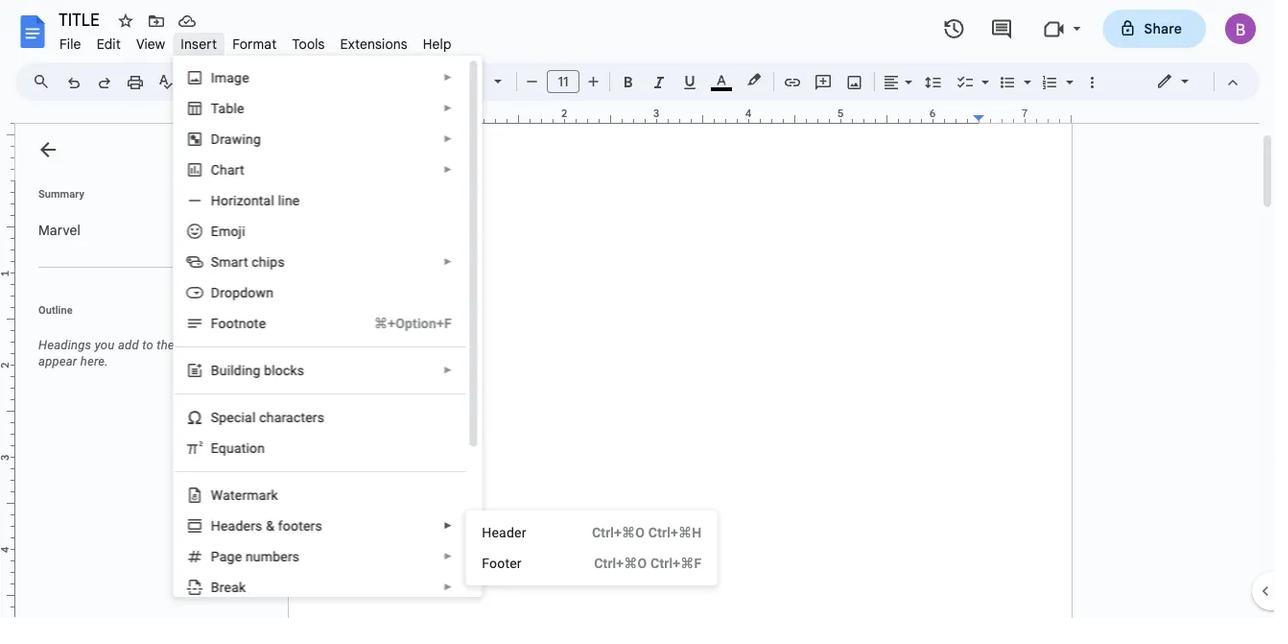 Task type: describe. For each thing, give the bounding box(es) containing it.
⌘+option+f element
[[351, 314, 451, 333]]

share
[[1145, 20, 1182, 37]]

you
[[95, 338, 115, 352]]

file menu item
[[52, 33, 89, 55]]

to
[[142, 338, 153, 352]]

summary
[[38, 188, 84, 200]]

format menu item
[[225, 33, 284, 55]]

izontal
[[233, 192, 274, 208]]

eader
[[492, 525, 527, 540]]

ote
[[246, 315, 266, 331]]

watermark
[[210, 487, 278, 503]]

dropdown 6 element
[[210, 285, 279, 300]]

Star checkbox
[[112, 8, 139, 35]]

view menu item
[[129, 33, 173, 55]]

help menu item
[[415, 33, 459, 55]]

ilding
[[227, 362, 260, 378]]

file
[[60, 36, 81, 52]]

ctrl+⌘o for ctrl+⌘o ctrl+⌘h
[[592, 525, 645, 540]]

Rename text field
[[52, 8, 110, 31]]

break k element
[[210, 579, 251, 595]]

e quation
[[210, 440, 265, 456]]

spe
[[210, 409, 234, 425]]

⌘+option+f
[[374, 315, 451, 331]]

t
[[210, 100, 218, 116]]

menu bar banner
[[0, 0, 1276, 618]]

menu containing h
[[466, 511, 717, 585]]

ho
[[210, 192, 228, 208]]

edit menu item
[[89, 33, 129, 55]]

d rawing
[[210, 131, 261, 147]]

► for d rawing
[[443, 133, 452, 144]]

outline heading
[[15, 302, 276, 329]]

h eader
[[482, 525, 527, 540]]

► for i mage
[[443, 72, 452, 83]]

text color image
[[711, 68, 732, 91]]

image i element
[[210, 70, 255, 85]]

characters
[[259, 409, 324, 425]]

foot
[[210, 315, 238, 331]]

&
[[266, 518, 274, 534]]

numbered list menu image
[[1062, 69, 1074, 76]]

pa
[[210, 549, 227, 564]]

table t element
[[210, 100, 250, 116]]

extensions menu item
[[333, 33, 415, 55]]

Menus field
[[24, 68, 66, 95]]

special characters c element
[[210, 409, 330, 425]]

ial
[[241, 409, 255, 425]]

footers
[[278, 518, 322, 534]]

will
[[237, 338, 256, 352]]

c
[[234, 409, 241, 425]]

application containing share
[[0, 0, 1276, 618]]

footnote n element
[[210, 315, 271, 331]]

line & paragraph spacing image
[[923, 68, 945, 95]]

smart chips z element
[[210, 254, 290, 270]]

brea
[[210, 579, 238, 595]]

document
[[178, 338, 234, 352]]

menu bar inside menu bar 'banner'
[[52, 25, 459, 57]]

drawing d element
[[210, 131, 266, 147]]

tools
[[292, 36, 325, 52]]

headers & footers h element
[[210, 518, 328, 534]]

4 ► from the top
[[443, 164, 452, 175]]

emoji 7 element
[[210, 223, 251, 239]]

u
[[219, 362, 227, 378]]

blocks
[[264, 362, 304, 378]]

highlight color image
[[744, 68, 765, 91]]

here.
[[80, 354, 108, 369]]

brea k
[[210, 579, 245, 595]]

Font size field
[[547, 70, 587, 94]]

quation
[[218, 440, 265, 456]]

numbers
[[245, 549, 299, 564]]

ctrl+⌘h
[[649, 525, 702, 540]]

rawing
[[219, 131, 261, 147]]

top margin image
[[0, 89, 14, 186]]

footer f element
[[482, 555, 528, 571]]

add
[[118, 338, 139, 352]]

main toolbar
[[57, 0, 1108, 240]]

extensions
[[340, 36, 408, 52]]

appear
[[38, 354, 77, 369]]



Task type: vqa. For each thing, say whether or not it's contained in the screenshot.
► associated with D rawing
yes



Task type: locate. For each thing, give the bounding box(es) containing it.
menu bar
[[52, 25, 459, 57]]

application
[[0, 0, 1276, 618]]

ooter
[[490, 555, 522, 571]]

chart q element
[[210, 162, 250, 178]]

menu bar containing file
[[52, 25, 459, 57]]

Font size text field
[[548, 70, 579, 93]]

b u ilding blocks
[[210, 362, 304, 378]]

page numbers g element
[[210, 549, 305, 564]]

ctrl+⌘o ctrl+⌘f element
[[571, 554, 702, 573]]

b
[[210, 362, 219, 378]]

header h element
[[482, 525, 532, 540]]

k
[[238, 579, 245, 595]]

f ooter
[[482, 555, 522, 571]]

7 ► from the top
[[443, 520, 452, 531]]

e
[[234, 549, 242, 564]]

help
[[423, 36, 452, 52]]

► for ilding blocks
[[443, 365, 452, 376]]

dropdown
[[210, 285, 273, 300]]

equation e element
[[210, 440, 270, 456]]

i
[[210, 70, 214, 85]]

horizontal line r element
[[210, 192, 305, 208]]

ctrl+⌘o for ctrl+⌘o ctrl+⌘f
[[594, 555, 647, 571]]

summary heading
[[38, 186, 84, 202]]

mage
[[214, 70, 249, 85]]

ctrl+⌘o ctrl+⌘h element
[[569, 523, 702, 542]]

h for eaders
[[210, 518, 220, 534]]

6 ► from the top
[[443, 365, 452, 376]]

► for brea k
[[443, 582, 452, 593]]

edit
[[97, 36, 121, 52]]

ho r izontal line
[[210, 192, 299, 208]]

menu containing i
[[126, 56, 482, 618]]

chart
[[210, 162, 244, 178]]

►
[[443, 72, 452, 83], [443, 103, 452, 114], [443, 133, 452, 144], [443, 164, 452, 175], [443, 256, 452, 267], [443, 365, 452, 376], [443, 520, 452, 531], [443, 551, 452, 562], [443, 582, 452, 593]]

chips
[[251, 254, 284, 270]]

1 vertical spatial ctrl+⌘o
[[594, 555, 647, 571]]

h for eader
[[482, 525, 492, 540]]

► for t able
[[443, 103, 452, 114]]

foot n ote
[[210, 315, 266, 331]]

r
[[228, 192, 233, 208]]

tools menu item
[[284, 33, 333, 55]]

9 ► from the top
[[443, 582, 452, 593]]

ctrl+⌘o up ctrl+⌘o ctrl+⌘f element
[[592, 525, 645, 540]]

building blocks u element
[[210, 362, 310, 378]]

pa g e numbers
[[210, 549, 299, 564]]

able
[[218, 100, 244, 116]]

ctrl+⌘o
[[592, 525, 645, 540], [594, 555, 647, 571]]

ctrl+⌘f
[[651, 555, 702, 571]]

h up f
[[482, 525, 492, 540]]

ctrl+⌘o inside 'element'
[[592, 525, 645, 540]]

marvel
[[38, 222, 81, 239]]

ctrl+⌘o down ctrl+⌘o ctrl+⌘h 'element'
[[594, 555, 647, 571]]

document outline element
[[15, 124, 276, 618]]

0 horizontal spatial h
[[210, 518, 220, 534]]

d
[[210, 131, 219, 147]]

eaders
[[220, 518, 262, 534]]

headings you add to the document will appear here.
[[38, 338, 256, 369]]

2 ► from the top
[[443, 103, 452, 114]]

insert menu item
[[173, 33, 225, 55]]

smart
[[210, 254, 248, 270]]

ctrl+⌘o ctrl+⌘f
[[594, 555, 702, 571]]

8 ► from the top
[[443, 551, 452, 562]]

n
[[238, 315, 246, 331]]

smart chips
[[210, 254, 284, 270]]

headings
[[38, 338, 92, 352]]

f
[[482, 555, 490, 571]]

► for e numbers
[[443, 551, 452, 562]]

h
[[210, 518, 220, 534], [482, 525, 492, 540]]

format
[[232, 36, 277, 52]]

insert
[[181, 36, 217, 52]]

mode and view toolbar
[[1142, 62, 1249, 101]]

insert image image
[[844, 68, 866, 95]]

1 ► from the top
[[443, 72, 452, 83]]

i mage
[[210, 70, 249, 85]]

summary element
[[29, 211, 269, 250]]

watermark j element
[[210, 487, 283, 503]]

h eaders & footers
[[210, 518, 322, 534]]

outline
[[38, 304, 73, 316]]

t able
[[210, 100, 244, 116]]

1 horizontal spatial h
[[482, 525, 492, 540]]

5 ► from the top
[[443, 256, 452, 267]]

share button
[[1103, 10, 1206, 48]]

emoji
[[210, 223, 245, 239]]

h up pa
[[210, 518, 220, 534]]

► for h eaders & footers
[[443, 520, 452, 531]]

e
[[210, 440, 218, 456]]

ctrl+⌘o ctrl+⌘h
[[592, 525, 702, 540]]

the
[[157, 338, 174, 352]]

line
[[278, 192, 299, 208]]

3 ► from the top
[[443, 133, 452, 144]]

right margin image
[[974, 108, 1071, 123]]

g
[[227, 549, 234, 564]]

view
[[136, 36, 165, 52]]

menu
[[126, 56, 482, 618], [466, 511, 717, 585]]

0 vertical spatial ctrl+⌘o
[[592, 525, 645, 540]]

spe c ial characters
[[210, 409, 324, 425]]



